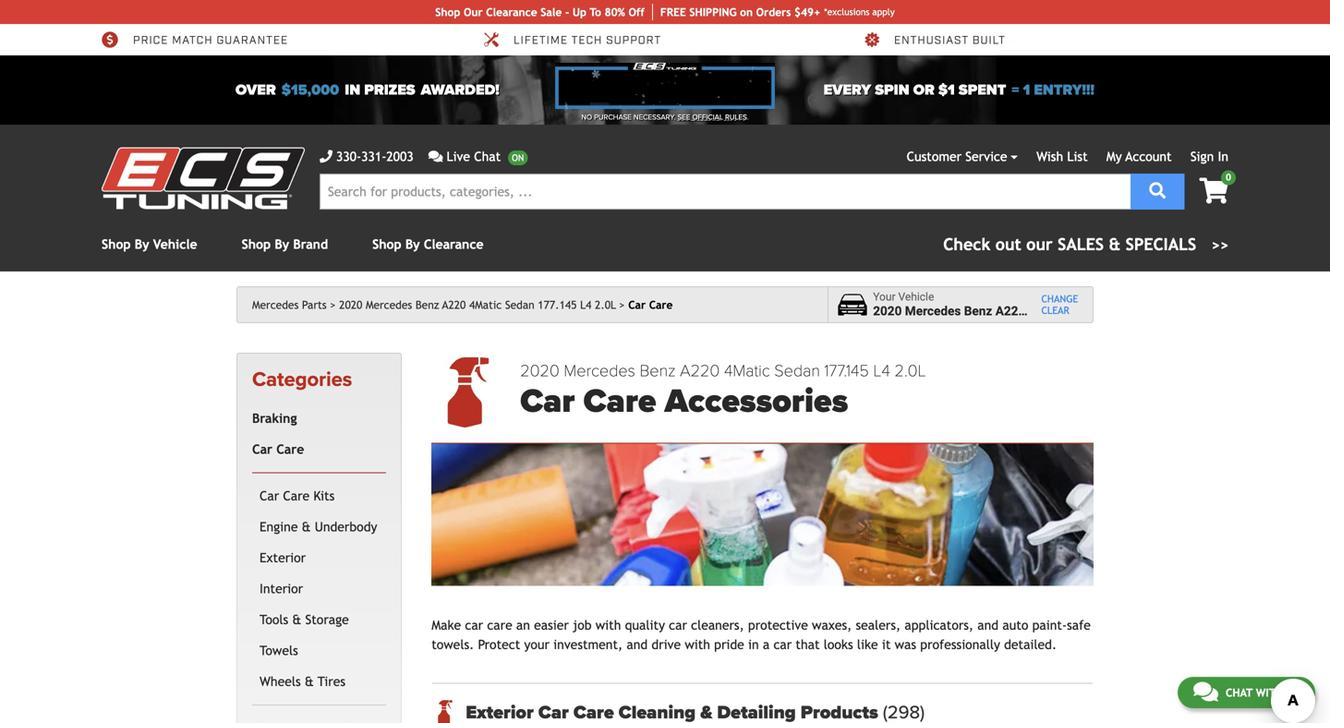 Task type: describe. For each thing, give the bounding box(es) containing it.
2 horizontal spatial with
[[1256, 687, 1284, 700]]

towels
[[260, 643, 298, 658]]

your
[[874, 291, 896, 304]]

categories
[[252, 368, 352, 392]]

l4 for 2020 mercedes benz a220 4matic sedan 177.145 l4 2.0l
[[580, 299, 592, 311]]

up
[[573, 6, 587, 18]]

no purchase necessary. see official rules .
[[582, 113, 749, 122]]

purchase
[[594, 113, 632, 122]]

quality
[[625, 618, 665, 633]]

2020 mercedes benz a220 4matic sedan 177.145 l4 2.0l link
[[339, 299, 625, 311]]

shop by clearance link
[[373, 237, 484, 252]]

built
[[973, 33, 1006, 48]]

2.0l for 2020 mercedes benz a220 4matic sedan 177.145 l4 2.0l car care accessories
[[895, 361, 926, 381]]

customer service
[[907, 149, 1008, 164]]

2 horizontal spatial car
[[774, 638, 792, 653]]

sign in
[[1191, 149, 1229, 164]]

shipping 7 days/week
[[895, 33, 1036, 48]]

necessary.
[[634, 113, 676, 122]]

l4 for 2020 mercedes benz a220 4matic sedan 177.145 l4 2.0l car care accessories
[[874, 361, 891, 381]]

make
[[432, 618, 461, 633]]

ecs tuning image
[[102, 147, 305, 209]]

pride
[[715, 638, 745, 653]]

80%
[[605, 6, 626, 18]]

177.145 for 2020 mercedes benz a220 4matic sedan 177.145 l4 2.0l car care accessories
[[825, 361, 869, 381]]

care
[[487, 618, 513, 633]]

*exclusions apply link
[[824, 5, 895, 19]]

car care inside category navigation element
[[252, 442, 304, 457]]

my
[[1107, 149, 1123, 164]]

sales
[[1058, 235, 1104, 254]]

wish
[[1037, 149, 1064, 164]]

mercedes for 2020 mercedes benz a220 4matic sedan 177.145 l4 2.0l car care accessories
[[564, 361, 636, 381]]

a220 for 2020 mercedes benz a220 4matic sedan 177.145 l4 2.0l
[[442, 299, 466, 311]]

0 vertical spatial with
[[596, 618, 621, 633]]

shipping
[[548, 33, 605, 48]]

shipping
[[895, 33, 951, 48]]

official
[[693, 113, 724, 122]]

braking link
[[249, 403, 383, 434]]

category navigation element
[[237, 353, 402, 724]]

off
[[629, 6, 645, 18]]

us
[[1287, 687, 1300, 700]]

over $15,000 in prizes
[[236, 81, 416, 99]]

comments image
[[1194, 681, 1219, 703]]

shipping 7 days/week link
[[863, 31, 1036, 48]]

shop by brand
[[242, 237, 328, 252]]

0
[[1226, 172, 1232, 183]]

sedan for 2020 mercedes benz a220 4matic sedan 177.145 l4 2.0l car care accessories
[[775, 361, 821, 381]]

shop for shop by brand
[[242, 237, 271, 252]]

0 vertical spatial in
[[345, 81, 361, 99]]

0 horizontal spatial mercedes
[[252, 299, 299, 311]]

see
[[678, 113, 691, 122]]

& for underbody
[[302, 520, 311, 534]]

shop by vehicle link
[[102, 237, 197, 252]]

car care link
[[249, 434, 383, 465]]

wheels
[[260, 674, 301, 689]]

kits
[[314, 489, 335, 503]]

benz for 2020 mercedes benz a220 4matic sedan 177.145 l4 2.0l
[[416, 299, 439, 311]]

1
[[1024, 81, 1031, 99]]

shop our clearance sale - up to 80% off
[[436, 6, 645, 18]]

chat with us link
[[1178, 677, 1316, 709]]

job
[[573, 618, 592, 633]]

towels.
[[432, 638, 474, 653]]

account
[[1126, 149, 1172, 164]]

days/week
[[966, 33, 1036, 48]]

car care kits
[[260, 489, 335, 503]]

0 horizontal spatial car
[[465, 618, 483, 633]]

underbody
[[315, 520, 377, 534]]

was
[[895, 638, 917, 653]]

specials
[[1126, 235, 1197, 254]]

spent
[[959, 81, 1007, 99]]

sealers,
[[856, 618, 901, 633]]

easier
[[534, 618, 569, 633]]

$49
[[644, 33, 667, 48]]

tech
[[572, 33, 603, 48]]

& for specials
[[1109, 235, 1121, 254]]

search image
[[1150, 183, 1167, 199]]

2.0l for 2020 mercedes benz a220 4matic sedan 177.145 l4 2.0l
[[595, 299, 616, 311]]

clearance for our
[[486, 6, 538, 18]]

tools
[[260, 613, 289, 627]]

wheels & tires link
[[256, 667, 383, 698]]

shop for shop by vehicle
[[102, 237, 131, 252]]

0 vertical spatial car care
[[629, 299, 673, 311]]

chat with us
[[1226, 687, 1300, 700]]

no
[[582, 113, 593, 122]]

ping
[[713, 6, 737, 18]]

sales & specials
[[1058, 235, 1197, 254]]

over
[[608, 33, 640, 48]]

shop our clearance sale - up to 80% off link
[[436, 4, 653, 20]]

exterior link
[[256, 543, 383, 574]]

0 horizontal spatial vehicle
[[153, 237, 197, 252]]

exterior
[[260, 551, 306, 565]]

lifetime tech support
[[514, 33, 662, 48]]

shop by clearance
[[373, 237, 484, 252]]

orders
[[757, 6, 791, 18]]

phone image
[[320, 150, 333, 163]]

Search text field
[[320, 174, 1131, 210]]

in inside make car care an easier job with quality car cleaners, protective waxes, sealers, applicators, and auto paint-safe towels. protect your investment, and drive with pride in a car that looks like it was professionally detailed.
[[749, 638, 759, 653]]

professionally
[[921, 638, 1001, 653]]

every
[[824, 81, 872, 99]]

our
[[464, 6, 483, 18]]

=
[[1012, 81, 1020, 99]]

car care accessories banner image image
[[432, 444, 1094, 587]]

free ship ping on orders $49+ *exclusions apply
[[661, 6, 895, 18]]

330-331-2003
[[336, 149, 414, 164]]

1 horizontal spatial and
[[978, 618, 999, 633]]

4matic for 2020 mercedes benz a220 4matic sedan 177.145 l4 2.0l
[[469, 299, 502, 311]]

apply
[[873, 6, 895, 17]]

protect
[[478, 638, 521, 653]]

sign
[[1191, 149, 1215, 164]]

wish list
[[1037, 149, 1088, 164]]



Task type: vqa. For each thing, say whether or not it's contained in the screenshot.
Est.
no



Task type: locate. For each thing, give the bounding box(es) containing it.
over for over 2 million parts
[[133, 33, 165, 48]]

2 by from the left
[[275, 237, 289, 252]]

make car care an easier job with quality car cleaners, protective waxes, sealers, applicators, and auto paint-safe towels. protect your investment, and drive with pride in a car that looks like it was professionally detailed.
[[432, 618, 1091, 653]]

car right a
[[774, 638, 792, 653]]

clearance for by
[[424, 237, 484, 252]]

enthusiast built link
[[863, 31, 1006, 48]]

1 horizontal spatial clearance
[[486, 6, 538, 18]]

1 vertical spatial car care
[[252, 442, 304, 457]]

car care subcategories element
[[252, 473, 386, 706]]

1 horizontal spatial mercedes
[[366, 299, 412, 311]]

0 vertical spatial clearance
[[486, 6, 538, 18]]

storage
[[305, 613, 349, 627]]

tools & storage
[[260, 613, 349, 627]]

1 horizontal spatial by
[[275, 237, 289, 252]]

tires
[[318, 674, 346, 689]]

1 horizontal spatial 2020
[[520, 361, 560, 381]]

0 horizontal spatial and
[[627, 638, 648, 653]]

0 horizontal spatial with
[[596, 618, 621, 633]]

1 vertical spatial over
[[236, 81, 276, 99]]

benz for 2020 mercedes benz a220 4matic sedan 177.145 l4 2.0l car care accessories
[[640, 361, 676, 381]]

$1
[[939, 81, 955, 99]]

2 horizontal spatial by
[[406, 237, 420, 252]]

0 horizontal spatial sedan
[[505, 299, 535, 311]]

live
[[447, 149, 470, 164]]

1 vertical spatial clearance
[[424, 237, 484, 252]]

0 vertical spatial chat
[[474, 149, 501, 164]]

0 horizontal spatial in
[[345, 81, 361, 99]]

entry!!!
[[1034, 81, 1095, 99]]

your
[[524, 638, 550, 653]]

with right job
[[596, 618, 621, 633]]

accessories
[[665, 382, 849, 422]]

0 vertical spatial over
[[133, 33, 165, 48]]

like
[[857, 638, 879, 653]]

vehicle down ecs tuning image
[[153, 237, 197, 252]]

over 2 million parts link
[[102, 31, 271, 48]]

by down 2003
[[406, 237, 420, 252]]

& for storage
[[292, 613, 302, 627]]

1 vertical spatial 4matic
[[724, 361, 770, 381]]

prizes
[[364, 81, 416, 99]]

1 horizontal spatial 2.0l
[[895, 361, 926, 381]]

live chat link
[[429, 147, 528, 166]]

chat right live
[[474, 149, 501, 164]]

mercedes inside "2020 mercedes benz a220 4matic sedan 177.145 l4 2.0l car care accessories"
[[564, 361, 636, 381]]

0 horizontal spatial l4
[[580, 299, 592, 311]]

comments image
[[429, 150, 443, 163]]

by left brand
[[275, 237, 289, 252]]

auto
[[1003, 618, 1029, 633]]

to
[[590, 6, 602, 18]]

0 vertical spatial 2.0l
[[595, 299, 616, 311]]

177.145 for 2020 mercedes benz a220 4matic sedan 177.145 l4 2.0l
[[538, 299, 577, 311]]

car inside "2020 mercedes benz a220 4matic sedan 177.145 l4 2.0l car care accessories"
[[520, 382, 575, 422]]

clearance up 2020 mercedes benz a220 4matic sedan 177.145 l4 2.0l
[[424, 237, 484, 252]]

care
[[649, 299, 673, 311], [584, 382, 657, 422], [277, 442, 304, 457], [283, 489, 310, 503]]

1 horizontal spatial with
[[685, 638, 711, 653]]

1 vertical spatial 177.145
[[825, 361, 869, 381]]

330-331-2003 link
[[320, 147, 414, 166]]

and down quality
[[627, 638, 648, 653]]

shopping cart image
[[1200, 178, 1229, 204]]

2020 right parts
[[339, 299, 363, 311]]

customer
[[907, 149, 962, 164]]

over down guarantee
[[236, 81, 276, 99]]

0 vertical spatial 4matic
[[469, 299, 502, 311]]

2 vertical spatial with
[[1256, 687, 1284, 700]]

engine
[[260, 520, 298, 534]]

mercedes parts link
[[252, 299, 336, 311]]

177.145 inside "2020 mercedes benz a220 4matic sedan 177.145 l4 2.0l car care accessories"
[[825, 361, 869, 381]]

1 horizontal spatial chat
[[1226, 687, 1253, 700]]

enthusiast built
[[895, 33, 1006, 48]]

$49+
[[795, 6, 821, 18]]

2020 for 2020 mercedes benz a220 4matic sedan 177.145 l4 2.0l
[[339, 299, 363, 311]]

investment,
[[554, 638, 623, 653]]

looks
[[824, 638, 854, 653]]

chat
[[474, 149, 501, 164], [1226, 687, 1253, 700]]

0 horizontal spatial 4matic
[[469, 299, 502, 311]]

braking
[[252, 411, 297, 426]]

a220 down shop by clearance
[[442, 299, 466, 311]]

0 horizontal spatial a220
[[442, 299, 466, 311]]

0 horizontal spatial by
[[135, 237, 149, 252]]

price
[[133, 33, 169, 48]]

1 vertical spatial 2020
[[520, 361, 560, 381]]

support
[[606, 33, 662, 48]]

benz
[[416, 299, 439, 311], [640, 361, 676, 381]]

by for vehicle
[[135, 237, 149, 252]]

2020 down 2020 mercedes benz a220 4matic sedan 177.145 l4 2.0l link
[[520, 361, 560, 381]]

chat right comments image
[[1226, 687, 1253, 700]]

it
[[882, 638, 891, 653]]

4matic for 2020 mercedes benz a220 4matic sedan 177.145 l4 2.0l car care accessories
[[724, 361, 770, 381]]

with down cleaners,
[[685, 638, 711, 653]]

1 vertical spatial in
[[749, 638, 759, 653]]

1 horizontal spatial 177.145
[[825, 361, 869, 381]]

1 vertical spatial vehicle
[[899, 291, 935, 304]]

car inside car care kits link
[[260, 489, 279, 503]]

or
[[914, 81, 935, 99]]

service
[[966, 149, 1008, 164]]

0 vertical spatial 2020
[[339, 299, 363, 311]]

0 vertical spatial a220
[[442, 299, 466, 311]]

change link
[[1042, 293, 1079, 305]]

live chat
[[447, 149, 501, 164]]

4matic inside "2020 mercedes benz a220 4matic sedan 177.145 l4 2.0l car care accessories"
[[724, 361, 770, 381]]

0 vertical spatial vehicle
[[153, 237, 197, 252]]

0 vertical spatial sedan
[[505, 299, 535, 311]]

tools & storage link
[[256, 605, 383, 636]]

wheels & tires
[[260, 674, 346, 689]]

2020 inside "2020 mercedes benz a220 4matic sedan 177.145 l4 2.0l car care accessories"
[[520, 361, 560, 381]]

& inside 'link'
[[305, 674, 314, 689]]

0 horizontal spatial car care
[[252, 442, 304, 457]]

that
[[796, 638, 820, 653]]

and
[[978, 618, 999, 633], [627, 638, 648, 653]]

& left tires
[[305, 674, 314, 689]]

shop for shop by clearance
[[373, 237, 402, 252]]

by down ecs tuning image
[[135, 237, 149, 252]]

by for clearance
[[406, 237, 420, 252]]

parts
[[302, 299, 327, 311]]

brand
[[293, 237, 328, 252]]

1 horizontal spatial l4
[[874, 361, 891, 381]]

in left a
[[749, 638, 759, 653]]

l4 inside "2020 mercedes benz a220 4matic sedan 177.145 l4 2.0l car care accessories"
[[874, 361, 891, 381]]

car inside car care link
[[252, 442, 273, 457]]

and left auto
[[978, 618, 999, 633]]

over 2 million parts
[[133, 33, 271, 48]]

0 horizontal spatial 2020
[[339, 299, 363, 311]]

& right the tools
[[292, 613, 302, 627]]

by for brand
[[275, 237, 289, 252]]

with left us
[[1256, 687, 1284, 700]]

over inside over 2 million parts link
[[133, 33, 165, 48]]

1 horizontal spatial over
[[236, 81, 276, 99]]

1 by from the left
[[135, 237, 149, 252]]

1 horizontal spatial benz
[[640, 361, 676, 381]]

2020 for 2020 mercedes benz a220 4matic sedan 177.145 l4 2.0l car care accessories
[[520, 361, 560, 381]]

sedan inside "2020 mercedes benz a220 4matic sedan 177.145 l4 2.0l car care accessories"
[[775, 361, 821, 381]]

0 horizontal spatial chat
[[474, 149, 501, 164]]

2020 mercedes benz a220 4matic sedan 177.145 l4 2.0l car care accessories
[[520, 361, 926, 422]]

with
[[596, 618, 621, 633], [685, 638, 711, 653], [1256, 687, 1284, 700]]

price match guarantee
[[133, 33, 289, 48]]

1 horizontal spatial a220
[[680, 361, 720, 381]]

4matic down shop by clearance
[[469, 299, 502, 311]]

shop by vehicle
[[102, 237, 197, 252]]

in left prizes at the left of the page
[[345, 81, 361, 99]]

0 vertical spatial benz
[[416, 299, 439, 311]]

clearance up free
[[486, 6, 538, 18]]

mercedes for 2020 mercedes benz a220 4matic sedan 177.145 l4 2.0l
[[366, 299, 412, 311]]

& right sales
[[1109, 235, 1121, 254]]

1 vertical spatial sedan
[[775, 361, 821, 381]]

sedan for 2020 mercedes benz a220 4matic sedan 177.145 l4 2.0l
[[505, 299, 535, 311]]

1 vertical spatial l4
[[874, 361, 891, 381]]

1 vertical spatial a220
[[680, 361, 720, 381]]

clear link
[[1042, 305, 1079, 317]]

a220
[[442, 299, 466, 311], [680, 361, 720, 381]]

interior
[[260, 582, 303, 596]]

1 horizontal spatial car care
[[629, 299, 673, 311]]

a220 for 2020 mercedes benz a220 4matic sedan 177.145 l4 2.0l car care accessories
[[680, 361, 720, 381]]

1 vertical spatial benz
[[640, 361, 676, 381]]

ship
[[690, 6, 713, 18]]

3 by from the left
[[406, 237, 420, 252]]

4matic up accessories
[[724, 361, 770, 381]]

0 vertical spatial l4
[[580, 299, 592, 311]]

interior link
[[256, 574, 383, 605]]

331-
[[361, 149, 387, 164]]

my account
[[1107, 149, 1172, 164]]

0 horizontal spatial clearance
[[424, 237, 484, 252]]

ecs tuning 'spin to win' contest logo image
[[555, 63, 775, 109]]

1 horizontal spatial car
[[669, 618, 687, 633]]

177.145
[[538, 299, 577, 311], [825, 361, 869, 381]]

car
[[629, 299, 646, 311], [520, 382, 575, 422], [252, 442, 273, 457], [260, 489, 279, 503]]

2.0l inside "2020 mercedes benz a220 4matic sedan 177.145 l4 2.0l car care accessories"
[[895, 361, 926, 381]]

&
[[1109, 235, 1121, 254], [302, 520, 311, 534], [292, 613, 302, 627], [305, 674, 314, 689]]

1 horizontal spatial vehicle
[[899, 291, 935, 304]]

shop for shop our clearance sale - up to 80% off
[[436, 6, 461, 18]]

benz inside "2020 mercedes benz a220 4matic sedan 177.145 l4 2.0l car care accessories"
[[640, 361, 676, 381]]

& for tires
[[305, 674, 314, 689]]

over for over $15,000 in prizes
[[236, 81, 276, 99]]

1 vertical spatial chat
[[1226, 687, 1253, 700]]

2020
[[339, 299, 363, 311], [520, 361, 560, 381]]

vehicle right your
[[899, 291, 935, 304]]

sales & specials link
[[944, 232, 1229, 257]]

wish list link
[[1037, 149, 1088, 164]]

2 horizontal spatial mercedes
[[564, 361, 636, 381]]

list
[[1068, 149, 1088, 164]]

1 horizontal spatial 4matic
[[724, 361, 770, 381]]

lifetime
[[514, 33, 568, 48]]

1 vertical spatial and
[[627, 638, 648, 653]]

car left the "care"
[[465, 618, 483, 633]]

0 horizontal spatial 2.0l
[[595, 299, 616, 311]]

0 horizontal spatial over
[[133, 33, 165, 48]]

a220 inside "2020 mercedes benz a220 4matic sedan 177.145 l4 2.0l car care accessories"
[[680, 361, 720, 381]]

0 vertical spatial and
[[978, 618, 999, 633]]

0 vertical spatial 177.145
[[538, 299, 577, 311]]

car up drive
[[669, 618, 687, 633]]

& right "engine"
[[302, 520, 311, 534]]

a220 up accessories
[[680, 361, 720, 381]]

lifetime tech support link
[[482, 31, 662, 48]]

1 vertical spatial 2.0l
[[895, 361, 926, 381]]

1 horizontal spatial in
[[749, 638, 759, 653]]

waxes,
[[812, 618, 852, 633]]

1 vertical spatial with
[[685, 638, 711, 653]]

by
[[135, 237, 149, 252], [275, 237, 289, 252], [406, 237, 420, 252]]

car care
[[629, 299, 673, 311], [252, 442, 304, 457]]

care inside "2020 mercedes benz a220 4matic sedan 177.145 l4 2.0l car care accessories"
[[584, 382, 657, 422]]

parts
[[232, 33, 271, 48]]

0 horizontal spatial 177.145
[[538, 299, 577, 311]]

0 horizontal spatial benz
[[416, 299, 439, 311]]

over left 2
[[133, 33, 165, 48]]

safe
[[1067, 618, 1091, 633]]

2
[[168, 33, 176, 48]]

1 horizontal spatial sedan
[[775, 361, 821, 381]]



